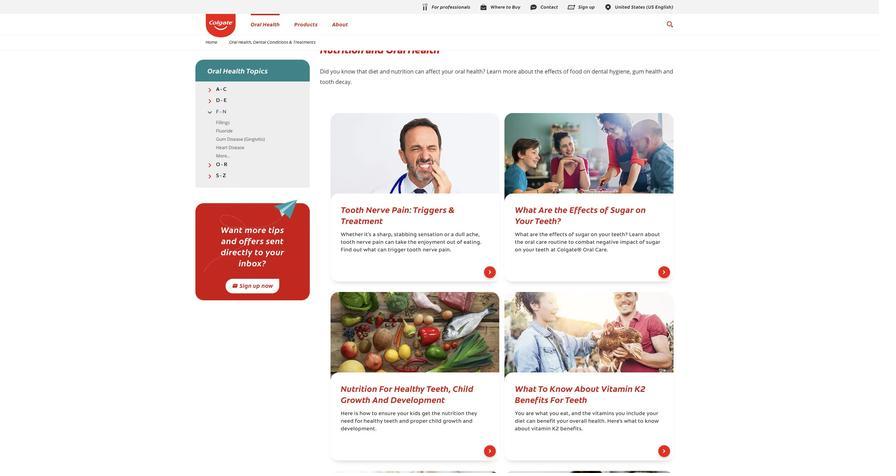 Task type: describe. For each thing, give the bounding box(es) containing it.
did you know that diet and nutrition can affect your oral health? learn more about the effects of food on dental hygiene, gum health and tooth decay.
[[320, 68, 674, 86]]

gum
[[216, 136, 226, 142]]

more inside did you know that diet and nutrition can affect your oral health? learn more about the effects of food on dental hygiene, gum health and tooth decay.
[[503, 68, 517, 75]]

where to buy icon image
[[480, 3, 488, 11]]

nutrition and oral health
[[320, 43, 440, 57]]

ensure
[[379, 411, 396, 417]]

fillings fluoride gum disease (gingivitis) heart disease more...
[[216, 119, 265, 159]]

teeth,
[[427, 383, 451, 394]]

o
[[216, 162, 220, 167]]

now
[[262, 282, 273, 289]]

- for s
[[220, 173, 222, 179]]

what for what to know about vitamin k2 benefits for teeth
[[515, 383, 537, 394]]

of inside whether it's a sharp, stabbing sensation or a dull ache, tooth nerve pain can take the enjoyment out of eating. find out what can trigger tooth nerve pain.
[[457, 240, 463, 245]]

know inside did you know that diet and nutrition can affect your oral health? learn more about the effects of food on dental hygiene, gum health and tooth decay.
[[342, 68, 356, 75]]

what for what are the effects of sugar on your teeth?
[[515, 204, 537, 215]]

what for what are the effects of sugar on your teeth? learn about the oral care routine to combat negative impact of sugar on your teeth at colgate® oral care.
[[515, 232, 529, 238]]

it's
[[365, 232, 372, 238]]

are for for
[[526, 411, 535, 417]]

benefits
[[515, 394, 549, 405]]

2 vertical spatial tooth
[[407, 248, 422, 253]]

can down 'sharp,' at the left
[[385, 240, 395, 245]]

- for f
[[220, 109, 222, 115]]

growth
[[341, 394, 371, 405]]

proper
[[411, 419, 428, 424]]

dental
[[253, 39, 266, 45]]

offers
[[239, 235, 264, 246]]

take
[[396, 240, 407, 245]]

a - c
[[216, 87, 227, 92]]

here is how to ensure your kids get the nutrition they need for healthy teeth and proper child growth and development.
[[341, 411, 478, 432]]

nutrition for nutrition for healthy teeth, child growth and development
[[341, 383, 378, 394]]

about inside did you know that diet and nutrition can affect your oral health? learn more about the effects of food on dental hygiene, gum health and tooth decay.
[[519, 68, 534, 75]]

of inside did you know that diet and nutrition can affect your oral health? learn more about the effects of food on dental hygiene, gum health and tooth decay.
[[564, 68, 569, 75]]

products
[[295, 20, 318, 28]]

sugar
[[611, 204, 634, 215]]

s - z button
[[195, 173, 310, 179]]

oral inside what are the effects of sugar on your teeth? learn about the oral care routine to combat negative impact of sugar on your teeth at colgate® oral care.
[[584, 248, 594, 253]]

0 horizontal spatial nerve
[[357, 240, 371, 245]]

vitamins
[[593, 411, 615, 417]]

know inside you are what you eat, and the vitamins you include your diet can benefit your overall health. here's what to know about vitamin k2 benefits.
[[646, 419, 660, 424]]

your right include
[[647, 411, 659, 417]]

sign
[[240, 282, 252, 289]]

to inside here is how to ensure your kids get the nutrition they need for healthy teeth and proper child growth and development.
[[372, 411, 378, 417]]

paper airplane image
[[204, 196, 301, 278]]

tips
[[269, 224, 284, 235]]

child
[[453, 383, 474, 394]]

find
[[341, 248, 352, 253]]

benefit
[[537, 419, 556, 424]]

nutrition inside did you know that diet and nutrition can affect your oral health? learn more about the effects of food on dental hygiene, gum health and tooth decay.
[[392, 68, 414, 75]]

e
[[224, 98, 227, 103]]

1 vertical spatial what
[[536, 411, 549, 417]]

hygiene,
[[610, 68, 632, 75]]

effects
[[570, 204, 598, 215]]

n
[[223, 109, 227, 115]]

food
[[571, 68, 583, 75]]

health for oral health
[[263, 20, 280, 28]]

that
[[357, 68, 367, 75]]

kids
[[410, 411, 421, 417]]

to inside what are the effects of sugar on your teeth? learn about the oral care routine to combat negative impact of sugar on your teeth at colgate® oral care.
[[569, 240, 575, 245]]

d - e button
[[195, 98, 310, 104]]

fillings link
[[216, 119, 230, 125]]

heart
[[216, 144, 228, 150]]

for inside nutrition for healthy teeth, child growth and development
[[380, 383, 393, 394]]

sign up icon image
[[568, 3, 576, 11]]

1 horizontal spatial you
[[550, 411, 560, 417]]

z
[[223, 173, 226, 179]]

1 vertical spatial disease
[[229, 144, 245, 150]]

ache,
[[467, 232, 480, 238]]

sensation
[[419, 232, 443, 238]]

0 horizontal spatial sugar
[[576, 232, 590, 238]]

- for o
[[221, 162, 223, 167]]

conditions
[[267, 39, 289, 45]]

f
[[216, 109, 219, 115]]

teeth?
[[535, 215, 562, 226]]

0 vertical spatial about
[[333, 20, 348, 28]]

what are the effects of sugar on your teeth?
[[515, 204, 647, 226]]

f - n menu
[[195, 119, 310, 160]]

treatments
[[293, 39, 316, 45]]

vitamin
[[602, 383, 633, 394]]

about inside you are what you eat, and the vitamins you include your diet can benefit your overall health. here's what to know about vitamin k2 benefits.
[[515, 427, 531, 432]]

0 vertical spatial disease
[[227, 136, 243, 142]]

f - n
[[216, 109, 227, 115]]

vitamin
[[532, 427, 551, 432]]

a
[[216, 87, 220, 92]]

on inside the what are the effects of sugar on your teeth?
[[636, 204, 647, 215]]

nutrition inside here is how to ensure your kids get the nutrition they need for healthy teeth and proper child growth and development.
[[442, 411, 465, 417]]

about button
[[333, 20, 348, 28]]

oral health topics
[[208, 66, 268, 75]]

dull
[[456, 232, 465, 238]]

d - e
[[216, 98, 227, 103]]

sent
[[266, 235, 284, 246]]

effects inside did you know that diet and nutrition can affect your oral health? learn more about the effects of food on dental hygiene, gum health and tooth decay.
[[545, 68, 562, 75]]

want
[[221, 224, 243, 235]]

0 horizontal spatial out
[[354, 248, 362, 253]]

how
[[360, 411, 371, 417]]

are
[[539, 204, 553, 215]]

and right gum health
[[664, 68, 674, 75]]

teeth
[[566, 394, 588, 405]]

o - r button
[[195, 162, 310, 168]]

teeth?
[[612, 232, 628, 238]]

healthy
[[395, 383, 425, 394]]

development
[[391, 394, 445, 405]]

gum disease (gingivitis) link
[[216, 136, 265, 142]]

oral health topics button
[[195, 60, 310, 82]]

tooth nerve pain: triggers & treatment
[[341, 204, 455, 226]]

fluoride link
[[216, 128, 233, 134]]

to inside want more tips and offers sent directly to your inbox?
[[255, 246, 264, 257]]

is
[[355, 411, 359, 417]]

about inside what are the effects of sugar on your teeth? learn about the oral care routine to combat negative impact of sugar on your teeth at colgate® oral care.
[[645, 232, 661, 238]]

fluoride
[[216, 128, 233, 134]]

tooth inside did you know that diet and nutrition can affect your oral health? learn more about the effects of food on dental hygiene, gum health and tooth decay.
[[320, 78, 334, 86]]

oral health button
[[251, 20, 280, 28]]

directly
[[221, 246, 253, 257]]

of up colgate®
[[569, 232, 575, 238]]

for inside what to know about vitamin k2 benefits for teeth
[[551, 394, 564, 405]]

affect
[[426, 68, 441, 75]]

heart disease link
[[216, 144, 245, 150]]

oral for oral health topics
[[208, 66, 222, 75]]

about inside what to know about vitamin k2 benefits for teeth
[[575, 383, 600, 394]]

your inside did you know that diet and nutrition can affect your oral health? learn more about the effects of food on dental hygiene, gum health and tooth decay.
[[442, 68, 454, 75]]

or
[[445, 232, 450, 238]]

f - n button
[[195, 109, 310, 115]]

o - r
[[216, 162, 228, 167]]

diet inside did you know that diet and nutrition can affect your oral health? learn more about the effects of food on dental hygiene, gum health and tooth decay.
[[369, 68, 379, 75]]

& for triggers
[[449, 204, 455, 215]]

care
[[537, 240, 548, 245]]

colgate® logo image
[[206, 14, 236, 37]]

can inside did you know that diet and nutrition can affect your oral health? learn more about the effects of food on dental hygiene, gum health and tooth decay.
[[416, 68, 425, 75]]

stabbing
[[394, 232, 417, 238]]

your inside here is how to ensure your kids get the nutrition they need for healthy teeth and proper child growth and development.
[[398, 411, 409, 417]]

more inside want more tips and offers sent directly to your inbox?
[[245, 224, 267, 235]]

your left at
[[523, 248, 535, 253]]

want more tips and offers sent directly to your inbox?
[[221, 224, 284, 269]]



Task type: vqa. For each thing, say whether or not it's contained in the screenshot.
we to the left
no



Task type: locate. For each thing, give the bounding box(es) containing it.
nutrition for nutrition and oral health
[[320, 43, 364, 57]]

what inside what to know about vitamin k2 benefits for teeth
[[515, 383, 537, 394]]

sugar right impact
[[647, 240, 661, 245]]

0 vertical spatial oral
[[455, 68, 465, 75]]

1 vertical spatial teeth
[[384, 419, 398, 424]]

0 vertical spatial know
[[342, 68, 356, 75]]

healthy
[[364, 419, 383, 424]]

0 horizontal spatial diet
[[369, 68, 379, 75]]

combat
[[576, 240, 595, 245]]

0 vertical spatial nutrition
[[392, 68, 414, 75]]

tooth up find
[[341, 240, 355, 245]]

0 horizontal spatial for
[[380, 383, 393, 394]]

0 vertical spatial what
[[364, 248, 377, 253]]

what down include
[[625, 419, 637, 424]]

0 horizontal spatial more
[[245, 224, 267, 235]]

you up here's
[[616, 411, 626, 417]]

1 horizontal spatial teeth
[[536, 248, 550, 253]]

& for conditions
[[289, 39, 292, 45]]

and down they
[[463, 419, 473, 424]]

nutrition
[[392, 68, 414, 75], [442, 411, 465, 417]]

0 horizontal spatial what
[[364, 248, 377, 253]]

you left eat,
[[550, 411, 560, 417]]

are
[[530, 232, 539, 238], [526, 411, 535, 417]]

and left proper
[[400, 419, 409, 424]]

1 vertical spatial oral
[[525, 240, 535, 245]]

your down tips
[[266, 246, 284, 257]]

your up negative
[[599, 232, 611, 238]]

1 vertical spatial what
[[515, 232, 529, 238]]

of
[[564, 68, 569, 75], [600, 204, 609, 215], [569, 232, 575, 238], [457, 240, 463, 245], [640, 240, 645, 245]]

0 vertical spatial are
[[530, 232, 539, 238]]

r
[[224, 162, 228, 167]]

out down or
[[447, 240, 456, 245]]

- right f
[[220, 109, 222, 115]]

here's
[[608, 419, 623, 424]]

teeth
[[536, 248, 550, 253], [384, 419, 398, 424]]

you
[[331, 68, 340, 75], [550, 411, 560, 417], [616, 411, 626, 417]]

0 vertical spatial what
[[515, 204, 537, 215]]

benefits.
[[561, 427, 584, 432]]

for
[[355, 419, 363, 424]]

s
[[216, 173, 219, 179]]

on right food
[[584, 68, 591, 75]]

the inside whether it's a sharp, stabbing sensation or a dull ache, tooth nerve pain can take the enjoyment out of eating. find out what can trigger tooth nerve pain.
[[408, 240, 417, 245]]

1 horizontal spatial about
[[575, 383, 600, 394]]

- inside f - n popup button
[[220, 109, 222, 115]]

nerve down enjoyment
[[423, 248, 438, 253]]

sign up now link
[[226, 279, 280, 294]]

to left sent
[[255, 246, 264, 257]]

of down learn
[[640, 240, 645, 245]]

1 horizontal spatial for
[[551, 394, 564, 405]]

eat,
[[561, 411, 571, 417]]

2 what from the top
[[515, 232, 529, 238]]

to
[[539, 383, 548, 394]]

your inside want more tips and offers sent directly to your inbox?
[[266, 246, 284, 257]]

teeth inside what are the effects of sugar on your teeth? learn about the oral care routine to combat negative impact of sugar on your teeth at colgate® oral care.
[[536, 248, 550, 253]]

teeth down care
[[536, 248, 550, 253]]

products button
[[295, 20, 318, 28]]

1 horizontal spatial sugar
[[647, 240, 661, 245]]

growth
[[443, 419, 462, 424]]

and up that at left top
[[366, 43, 384, 57]]

the inside here is how to ensure your kids get the nutrition they need for healthy teeth and proper child growth and development.
[[432, 411, 441, 417]]

effects left food
[[545, 68, 562, 75]]

& right triggers
[[449, 204, 455, 215]]

health for oral health topics
[[223, 66, 245, 75]]

disease
[[227, 136, 243, 142], [229, 144, 245, 150]]

can left affect
[[416, 68, 425, 75]]

1 horizontal spatial out
[[447, 240, 456, 245]]

more...
[[216, 153, 230, 159]]

are up care
[[530, 232, 539, 238]]

contact icon image
[[530, 3, 538, 11]]

are inside you are what you eat, and the vitamins you include your diet can benefit your overall health. here's what to know about vitamin k2 benefits.
[[526, 411, 535, 417]]

0 vertical spatial effects
[[545, 68, 562, 75]]

0 vertical spatial nerve
[[357, 240, 371, 245]]

health up oral health, dental conditions & treatments
[[263, 20, 280, 28]]

pain.
[[439, 248, 452, 253]]

about right the products
[[333, 20, 348, 28]]

on up combat
[[591, 232, 598, 238]]

at
[[551, 248, 556, 253]]

disease up heart disease link
[[227, 136, 243, 142]]

and up overall
[[572, 411, 582, 417]]

what down your
[[515, 232, 529, 238]]

what inside what are the effects of sugar on your teeth? learn about the oral care routine to combat negative impact of sugar on your teeth at colgate® oral care.
[[515, 232, 529, 238]]

enjoyment
[[418, 240, 446, 245]]

what inside the what are the effects of sugar on your teeth?
[[515, 204, 537, 215]]

more
[[503, 68, 517, 75], [245, 224, 267, 235]]

decay.
[[336, 78, 352, 86]]

and
[[366, 43, 384, 57], [380, 68, 390, 75], [664, 68, 674, 75], [221, 235, 237, 246], [572, 411, 582, 417], [400, 419, 409, 424], [463, 419, 473, 424]]

1 vertical spatial diet
[[515, 419, 526, 424]]

nerve
[[366, 204, 390, 215]]

inbox?
[[239, 257, 266, 269]]

1 horizontal spatial tooth
[[341, 240, 355, 245]]

1 horizontal spatial k2
[[635, 383, 646, 394]]

0 horizontal spatial about
[[333, 20, 348, 28]]

1 horizontal spatial &
[[449, 204, 455, 215]]

location icon image
[[605, 3, 613, 11]]

need
[[341, 419, 354, 424]]

s - z
[[216, 173, 226, 179]]

health
[[263, 20, 280, 28], [408, 43, 440, 57], [223, 66, 245, 75]]

1 vertical spatial nerve
[[423, 248, 438, 253]]

and inside you are what you eat, and the vitamins you include your diet can benefit your overall health. here's what to know about vitamin k2 benefits.
[[572, 411, 582, 417]]

3 what from the top
[[515, 383, 537, 394]]

1 vertical spatial tooth
[[341, 240, 355, 245]]

eating.
[[464, 240, 482, 245]]

nutrition
[[320, 43, 364, 57], [341, 383, 378, 394]]

k2 right vitamin
[[635, 383, 646, 394]]

diet right that at left top
[[369, 68, 379, 75]]

& inside tooth nerve pain: triggers & treatment
[[449, 204, 455, 215]]

1 horizontal spatial diet
[[515, 419, 526, 424]]

0 horizontal spatial oral
[[455, 68, 465, 75]]

of down the dull
[[457, 240, 463, 245]]

sugar up combat
[[576, 232, 590, 238]]

for left healthy
[[380, 383, 393, 394]]

1 vertical spatial health
[[408, 43, 440, 57]]

they
[[466, 411, 478, 417]]

what
[[515, 204, 537, 215], [515, 232, 529, 238], [515, 383, 537, 394]]

0 vertical spatial teeth
[[536, 248, 550, 253]]

1 horizontal spatial what
[[536, 411, 549, 417]]

& right "conditions" at the left of page
[[289, 39, 292, 45]]

1 vertical spatial about
[[575, 383, 600, 394]]

- left r
[[221, 162, 223, 167]]

to inside you are what you eat, and the vitamins you include your diet can benefit your overall health. here's what to know about vitamin k2 benefits.
[[639, 419, 644, 424]]

you are what you eat, and the vitamins you include your diet can benefit your overall health. here's what to know about vitamin k2 benefits.
[[515, 411, 660, 432]]

effects
[[545, 68, 562, 75], [550, 232, 568, 238]]

1 vertical spatial are
[[526, 411, 535, 417]]

k2 down "benefit"
[[553, 427, 560, 432]]

know
[[342, 68, 356, 75], [646, 419, 660, 424]]

0 horizontal spatial health
[[223, 66, 245, 75]]

here
[[341, 411, 353, 417]]

1 what from the top
[[515, 204, 537, 215]]

know up decay.
[[342, 68, 356, 75]]

diet inside you are what you eat, and the vitamins you include your diet can benefit your overall health. here's what to know about vitamin k2 benefits.
[[515, 419, 526, 424]]

dental
[[592, 68, 609, 75]]

health up c
[[223, 66, 245, 75]]

1 horizontal spatial know
[[646, 419, 660, 424]]

your right affect
[[442, 68, 454, 75]]

nerve down it's
[[357, 240, 371, 245]]

the inside the what are the effects of sugar on your teeth?
[[555, 204, 568, 215]]

1 horizontal spatial nerve
[[423, 248, 438, 253]]

1 horizontal spatial oral
[[525, 240, 535, 245]]

did
[[320, 68, 329, 75]]

triggers
[[413, 204, 447, 215]]

of inside the what are the effects of sugar on your teeth?
[[600, 204, 609, 215]]

a right or
[[451, 232, 454, 238]]

are for your
[[530, 232, 539, 238]]

you right did
[[331, 68, 340, 75]]

more... link
[[216, 153, 230, 159]]

know down include
[[646, 419, 660, 424]]

more right health? learn
[[503, 68, 517, 75]]

you
[[515, 411, 525, 417]]

0 vertical spatial sugar
[[576, 232, 590, 238]]

0 horizontal spatial you
[[331, 68, 340, 75]]

0 vertical spatial diet
[[369, 68, 379, 75]]

oral left health? learn
[[455, 68, 465, 75]]

1 vertical spatial about
[[645, 232, 661, 238]]

disease down gum disease (gingivitis) link
[[229, 144, 245, 150]]

nutrition left affect
[[392, 68, 414, 75]]

oral inside oral health topics dropdown button
[[208, 66, 222, 75]]

health,
[[239, 39, 252, 45]]

gum health
[[633, 68, 663, 75]]

1 vertical spatial out
[[354, 248, 362, 253]]

and
[[373, 394, 389, 405]]

0 vertical spatial out
[[447, 240, 456, 245]]

tooth right trigger
[[407, 248, 422, 253]]

&
[[289, 39, 292, 45], [449, 204, 455, 215]]

0 horizontal spatial k2
[[553, 427, 560, 432]]

effects inside what are the effects of sugar on your teeth? learn about the oral care routine to combat negative impact of sugar on your teeth at colgate® oral care.
[[550, 232, 568, 238]]

treatment
[[341, 215, 383, 226]]

fillings
[[216, 119, 230, 125]]

oral for oral health, dental conditions & treatments
[[230, 39, 238, 45]]

can down the pain
[[378, 248, 387, 253]]

2 a from the left
[[451, 232, 454, 238]]

k2
[[635, 383, 646, 394], [553, 427, 560, 432]]

and left offers
[[221, 235, 237, 246]]

are inside what are the effects of sugar on your teeth? learn about the oral care routine to combat negative impact of sugar on your teeth at colgate® oral care.
[[530, 232, 539, 238]]

the inside did you know that diet and nutrition can affect your oral health? learn more about the effects of food on dental hygiene, gum health and tooth decay.
[[535, 68, 544, 75]]

negative
[[597, 240, 619, 245]]

0 horizontal spatial know
[[342, 68, 356, 75]]

your left kids
[[398, 411, 409, 417]]

development.
[[341, 427, 377, 432]]

1 vertical spatial &
[[449, 204, 455, 215]]

- for d
[[221, 98, 223, 103]]

teeth inside here is how to ensure your kids get the nutrition they need for healthy teeth and proper child growth and development.
[[384, 419, 398, 424]]

- inside s - z popup button
[[220, 173, 222, 179]]

2 horizontal spatial you
[[616, 411, 626, 417]]

- right a
[[221, 87, 222, 92]]

0 horizontal spatial &
[[289, 39, 292, 45]]

nutrition for healthy teeth, child growth and development
[[341, 383, 474, 405]]

- inside d - e dropdown button
[[221, 98, 223, 103]]

1 horizontal spatial a
[[451, 232, 454, 238]]

0 horizontal spatial tooth
[[320, 78, 334, 86]]

effects up "routine"
[[550, 232, 568, 238]]

and down nutrition and oral health
[[380, 68, 390, 75]]

your down eat,
[[557, 419, 569, 424]]

1 vertical spatial nutrition
[[442, 411, 465, 417]]

nutrition inside nutrition for healthy teeth, child growth and development
[[341, 383, 378, 394]]

of left food
[[564, 68, 569, 75]]

tooth
[[320, 78, 334, 86], [341, 240, 355, 245], [407, 248, 422, 253]]

out right find
[[354, 248, 362, 253]]

0 vertical spatial about
[[519, 68, 534, 75]]

to up healthy
[[372, 411, 378, 417]]

the inside you are what you eat, and the vitamins you include your diet can benefit your overall health. here's what to know about vitamin k2 benefits.
[[583, 411, 592, 417]]

-
[[221, 87, 222, 92], [221, 98, 223, 103], [220, 109, 222, 115], [221, 162, 223, 167], [220, 173, 222, 179]]

a right it's
[[373, 232, 376, 238]]

1 vertical spatial more
[[245, 224, 267, 235]]

1 vertical spatial effects
[[550, 232, 568, 238]]

0 horizontal spatial nutrition
[[392, 68, 414, 75]]

include
[[627, 411, 646, 417]]

- right s
[[220, 173, 222, 179]]

are right you
[[526, 411, 535, 417]]

whether it's a sharp, stabbing sensation or a dull ache, tooth nerve pain can take the enjoyment out of eating. find out what can trigger tooth nerve pain.
[[341, 232, 482, 253]]

can up vitamin
[[527, 419, 536, 424]]

nutrition up is
[[341, 383, 378, 394]]

health up affect
[[408, 43, 440, 57]]

- inside the a - c dropdown button
[[221, 87, 222, 92]]

oral health
[[251, 20, 280, 28]]

0 horizontal spatial a
[[373, 232, 376, 238]]

tooth down did
[[320, 78, 334, 86]]

of left sugar on the right
[[600, 204, 609, 215]]

health inside oral health topics dropdown button
[[223, 66, 245, 75]]

know
[[550, 383, 573, 394]]

what up "benefit"
[[536, 411, 549, 417]]

1 vertical spatial nutrition
[[341, 383, 378, 394]]

nutrition up growth
[[442, 411, 465, 417]]

home
[[206, 39, 218, 45]]

to down include
[[639, 419, 644, 424]]

on inside did you know that diet and nutrition can affect your oral health? learn more about the effects of food on dental hygiene, gum health and tooth decay.
[[584, 68, 591, 75]]

0 vertical spatial more
[[503, 68, 517, 75]]

1 vertical spatial know
[[646, 419, 660, 424]]

1 vertical spatial k2
[[553, 427, 560, 432]]

about
[[333, 20, 348, 28], [575, 383, 600, 394]]

pain:
[[392, 204, 412, 215]]

to up colgate®
[[569, 240, 575, 245]]

can
[[416, 68, 425, 75], [385, 240, 395, 245], [378, 248, 387, 253], [527, 419, 536, 424]]

topics
[[246, 66, 268, 75]]

2 horizontal spatial tooth
[[407, 248, 422, 253]]

- for a
[[221, 87, 222, 92]]

care.
[[596, 248, 609, 253]]

0 vertical spatial health
[[263, 20, 280, 28]]

on down your
[[515, 248, 522, 253]]

sign up now
[[240, 282, 273, 289]]

routine
[[549, 240, 568, 245]]

for professionals icon image
[[421, 3, 429, 12]]

k2 inside what to know about vitamin k2 benefits for teeth
[[635, 383, 646, 394]]

diet down you
[[515, 419, 526, 424]]

can inside you are what you eat, and the vitamins you include your diet can benefit your overall health. here's what to know about vitamin k2 benefits.
[[527, 419, 536, 424]]

teeth down the ensure
[[384, 419, 398, 424]]

1 a from the left
[[373, 232, 376, 238]]

overall
[[570, 419, 588, 424]]

and inside want more tips and offers sent directly to your inbox?
[[221, 235, 237, 246]]

- left "e"
[[221, 98, 223, 103]]

oral for oral health
[[251, 20, 262, 28]]

0 vertical spatial &
[[289, 39, 292, 45]]

home link
[[201, 39, 222, 45]]

1 vertical spatial sugar
[[647, 240, 661, 245]]

0 vertical spatial nutrition
[[320, 43, 364, 57]]

2 vertical spatial about
[[515, 427, 531, 432]]

2 horizontal spatial what
[[625, 419, 637, 424]]

whether
[[341, 232, 363, 238]]

1 horizontal spatial more
[[503, 68, 517, 75]]

on right sugar on the right
[[636, 204, 647, 215]]

2 vertical spatial what
[[625, 419, 637, 424]]

more left tips
[[245, 224, 267, 235]]

2 vertical spatial health
[[223, 66, 245, 75]]

nutrition down about popup button on the left
[[320, 43, 364, 57]]

0 horizontal spatial teeth
[[384, 419, 398, 424]]

oral left care
[[525, 240, 535, 245]]

what left to
[[515, 383, 537, 394]]

0 vertical spatial k2
[[635, 383, 646, 394]]

2 vertical spatial what
[[515, 383, 537, 394]]

None search field
[[667, 17, 674, 31]]

1 horizontal spatial nutrition
[[442, 411, 465, 417]]

k2 inside you are what you eat, and the vitamins you include your diet can benefit your overall health. here's what to know about vitamin k2 benefits.
[[553, 427, 560, 432]]

what left are
[[515, 204, 537, 215]]

tooth
[[341, 204, 364, 215]]

health? learn
[[467, 68, 502, 75]]

oral inside what are the effects of sugar on your teeth? learn about the oral care routine to combat negative impact of sugar on your teeth at colgate® oral care.
[[525, 240, 535, 245]]

impact
[[621, 240, 639, 245]]

for up eat,
[[551, 394, 564, 405]]

what down the pain
[[364, 248, 377, 253]]

oral
[[251, 20, 262, 28], [230, 39, 238, 45], [386, 43, 406, 57], [208, 66, 222, 75], [584, 248, 594, 253]]

- inside o - r popup button
[[221, 162, 223, 167]]

about right know
[[575, 383, 600, 394]]

0 vertical spatial tooth
[[320, 78, 334, 86]]

you inside did you know that diet and nutrition can affect your oral health? learn more about the effects of food on dental hygiene, gum health and tooth decay.
[[331, 68, 340, 75]]

what inside whether it's a sharp, stabbing sensation or a dull ache, tooth nerve pain can take the enjoyment out of eating. find out what can trigger tooth nerve pain.
[[364, 248, 377, 253]]

2 horizontal spatial health
[[408, 43, 440, 57]]

1 horizontal spatial health
[[263, 20, 280, 28]]

oral inside did you know that diet and nutrition can affect your oral health? learn more about the effects of food on dental hygiene, gum health and tooth decay.
[[455, 68, 465, 75]]

what are the effects of sugar on your teeth? learn about the oral care routine to combat negative impact of sugar on your teeth at colgate® oral care.
[[515, 232, 661, 253]]



